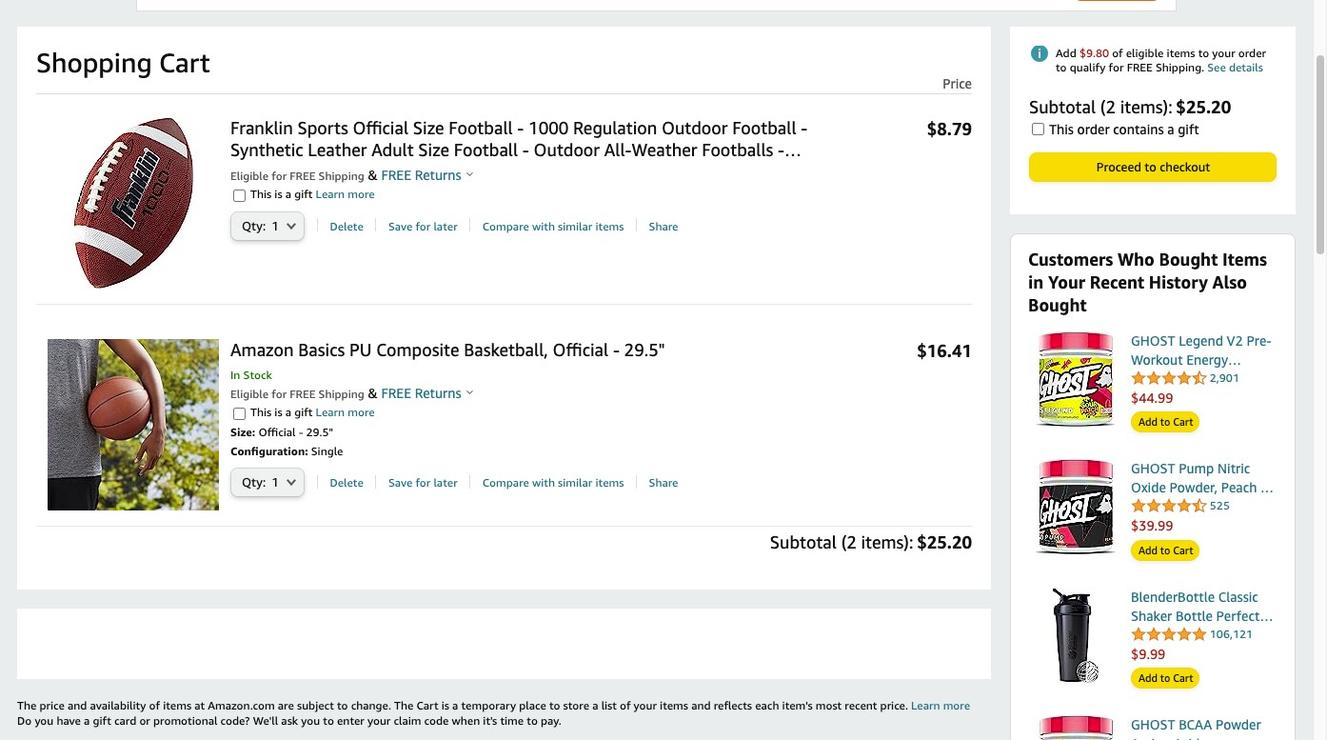 Task type: vqa. For each thing, say whether or not it's contained in the screenshot.
Returns
yes



Task type: locate. For each thing, give the bounding box(es) containing it.
1 left dropdown image
[[272, 475, 279, 490]]

2 vertical spatial your
[[368, 713, 391, 728]]

proceed
[[1097, 159, 1142, 174]]

of eligible items to your order to qualify for free shipping.
[[1056, 46, 1267, 74]]

cart inside the price and availability of items at amazon.com are subject to change. the cart is a temporary place to store a list of your items and reflects each item's most recent price. learn more do you have a gift card or promotional code? we'll ask you to enter your claim code when it's time to pay.
[[417, 698, 439, 713]]

add down $39.99 on the bottom right of the page
[[1139, 544, 1158, 556]]

- inside size: official - 29.5" configuration: single
[[299, 425, 303, 440]]

0 vertical spatial 1
[[272, 218, 279, 233]]

dropdown image
[[286, 479, 296, 486]]

this is a gift learn more
[[251, 187, 375, 201], [251, 405, 375, 419]]

…
[[785, 139, 802, 160]]

| image right the save for later franklin sports official size football - 1000 regulation outdoor football - synthetic leather adult size football - outdoor all-weather footballs - extra grip official size football - brown + white submit
[[470, 218, 471, 232]]

1 returns from the top
[[415, 167, 462, 183]]

1 vertical spatial this
[[251, 187, 272, 201]]

learn more link right price.
[[912, 698, 971, 713]]

1 vertical spatial &
[[368, 385, 378, 401]]

learn up single
[[316, 405, 345, 419]]

for inside of eligible items to your order to qualify for free shipping.
[[1109, 60, 1124, 74]]

1 1 from the top
[[272, 218, 279, 233]]

Save for later Amazon Basics PU Composite Basketball, Official - 29.5&quot; submit
[[389, 476, 458, 491]]

to
[[1199, 46, 1210, 60], [1056, 60, 1067, 74], [1145, 159, 1157, 174], [1161, 416, 1171, 428], [1161, 544, 1171, 556], [1161, 672, 1171, 684], [337, 698, 348, 713], [550, 698, 561, 713], [323, 713, 334, 728], [527, 713, 538, 728]]

free returns button
[[378, 166, 473, 185], [378, 384, 473, 403]]

1 vertical spatial your
[[634, 698, 657, 713]]

1 vertical spatial $25.20
[[917, 532, 973, 552]]

0 horizontal spatial outdoor
[[534, 139, 600, 160]]

subtotal
[[1030, 96, 1097, 117], [770, 532, 837, 552]]

shipping.
[[1156, 60, 1205, 74]]

subtotal (2 items): $25.20
[[1030, 96, 1232, 117], [770, 532, 973, 552]]

0 vertical spatial free returns
[[378, 167, 462, 183]]

amazon basics pu composite basketball, official - 29.5"
[[231, 339, 665, 360]]

popover image
[[467, 171, 473, 176]]

2 vertical spatial learn
[[912, 698, 941, 713]]

& for first free returns button from the bottom
[[368, 385, 378, 401]]

learn more link up single
[[313, 405, 375, 419]]

returns left popover image
[[415, 167, 462, 183]]

learn more link
[[313, 187, 375, 201], [313, 405, 375, 419], [912, 698, 971, 713]]

for for first free returns button from the bottom
[[272, 387, 287, 401]]

alert image
[[1032, 45, 1049, 62]]

see
[[1208, 60, 1227, 74]]

of
[[1113, 46, 1124, 60], [149, 698, 160, 713], [620, 698, 631, 713]]

this right this order contains a gift checkbox
[[1050, 121, 1074, 137]]

$25.20
[[1177, 96, 1232, 117], [917, 532, 973, 552]]

2 vertical spatial for
[[272, 387, 287, 401]]

0 horizontal spatial items):
[[862, 532, 914, 552]]

free returns down composite
[[378, 385, 462, 401]]

regulation
[[573, 117, 658, 138]]

is inside the price and availability of items at amazon.com are subject to change. the cart is a temporary place to store a list of your items and reflects each item's most recent price. learn more do you have a gift card or promotional code? we'll ask you to enter your claim code when it's time to pay.
[[442, 698, 450, 713]]

eligible for free shipping for 2nd free returns button from the bottom of the page
[[231, 168, 365, 183]]

1 free returns from the top
[[378, 167, 462, 183]]

items
[[1167, 46, 1196, 60], [163, 698, 192, 713], [660, 698, 689, 713]]

ghost legend v2 pre-workout energy powder, sour patch kids redberry - 25 servings - caffeine, l-citrulline, & beta alanine bl image
[[1029, 331, 1124, 427]]

1 shipping from the top
[[319, 168, 365, 183]]

| image right delete franklin sports official size football - 1000 regulation outdoor football - synthetic leather adult size football - outdoor all-weather footballs - extra grip official size football - brown + white submit
[[376, 218, 377, 232]]

configuration:
[[231, 444, 308, 459]]

eligible for free shipping
[[231, 168, 365, 183], [231, 387, 365, 401]]

1 vertical spatial (2
[[842, 532, 857, 552]]

ask
[[281, 713, 298, 728]]

the up do
[[17, 698, 36, 713]]

items up promotional
[[163, 698, 192, 713]]

1 vertical spatial add to cart
[[1139, 544, 1194, 556]]

1 vertical spatial is
[[275, 405, 283, 419]]

2 horizontal spatial official
[[553, 339, 609, 360]]

1 free returns button from the top
[[378, 166, 473, 185]]

is
[[275, 187, 283, 201], [275, 405, 283, 419], [442, 698, 450, 713]]

composite
[[376, 339, 460, 360]]

1 horizontal spatial order
[[1239, 46, 1267, 60]]

1 horizontal spatial 29.5"
[[625, 339, 665, 360]]

0 horizontal spatial your
[[368, 713, 391, 728]]

0 vertical spatial share link
[[649, 219, 679, 234]]

0 horizontal spatial items
[[163, 698, 192, 713]]

0 vertical spatial eligible for free shipping
[[231, 168, 365, 183]]

-
[[518, 117, 524, 138], [801, 117, 808, 138], [523, 139, 530, 160], [778, 139, 785, 160], [613, 339, 620, 360], [299, 425, 303, 440]]

this is a gift learn more up size: official - 29.5" configuration: single
[[251, 405, 375, 419]]

1 left dropdown icon on the left
[[272, 218, 279, 233]]

amazon
[[231, 339, 294, 360]]

add to cart down $9.99
[[1139, 672, 1194, 684]]

2 share link from the top
[[649, 476, 679, 491]]

more right price.
[[944, 698, 971, 713]]

1 add to cart submit from the top
[[1133, 413, 1200, 432]]

None checkbox
[[233, 408, 246, 420]]

is up the code
[[442, 698, 450, 713]]

1 share link from the top
[[649, 219, 679, 234]]

2 horizontal spatial your
[[1213, 46, 1236, 60]]

1 vertical spatial learn more link
[[313, 405, 375, 419]]

footballs
[[702, 139, 774, 160]]

free returns down adult
[[378, 167, 462, 183]]

for down synthetic
[[272, 168, 287, 183]]

1 vertical spatial free returns button
[[378, 384, 473, 403]]

cart down $9.99 link
[[1174, 672, 1194, 684]]

promotional
[[153, 713, 218, 728]]

2 eligible for free shipping from the top
[[231, 387, 365, 401]]

shopping
[[36, 47, 152, 78]]

a up size: official - 29.5" configuration: single
[[285, 405, 292, 419]]

order left the contains
[[1078, 121, 1110, 137]]

1 horizontal spatial you
[[301, 713, 320, 728]]

items):
[[1121, 96, 1173, 117], [862, 532, 914, 552]]

outdoor up weather
[[662, 117, 728, 138]]

2 shipping from the top
[[319, 387, 365, 401]]

None checkbox
[[233, 189, 246, 202]]

1 vertical spatial returns
[[415, 385, 462, 401]]

order right see
[[1239, 46, 1267, 60]]

of up the or
[[149, 698, 160, 713]]

0 vertical spatial shipping
[[319, 168, 365, 183]]

2 1 from the top
[[272, 475, 279, 490]]

2 this is a gift learn more from the top
[[251, 405, 375, 419]]

2 vertical spatial is
[[442, 698, 450, 713]]

0 vertical spatial free returns button
[[378, 166, 473, 185]]

1 share from the top
[[649, 219, 679, 233]]

shipping down leather
[[319, 168, 365, 183]]

1 vertical spatial eligible
[[231, 387, 269, 401]]

2 add to cart from the top
[[1139, 544, 1194, 556]]

1 & from the top
[[368, 167, 378, 183]]

1 vertical spatial outdoor
[[534, 139, 600, 160]]

0 vertical spatial items):
[[1121, 96, 1173, 117]]

returns for popover image
[[415, 167, 462, 183]]

learn right price.
[[912, 698, 941, 713]]

a right the contains
[[1168, 121, 1175, 137]]

the up claim
[[394, 698, 414, 713]]

& down adult
[[368, 167, 378, 183]]

add down $44.99
[[1139, 416, 1158, 428]]

in
[[1029, 271, 1044, 292]]

0 vertical spatial add to cart
[[1139, 416, 1194, 428]]

| image right dropdown image
[[317, 475, 318, 489]]

eligible down in stock
[[231, 387, 269, 401]]

3 add to cart from the top
[[1139, 672, 1194, 684]]

1 horizontal spatial $25.20
[[1177, 96, 1232, 117]]

1 horizontal spatial of
[[620, 698, 631, 713]]

this is a gift learn more up dropdown icon on the left
[[251, 187, 375, 201]]

0 horizontal spatial the
[[17, 698, 36, 713]]

1 horizontal spatial the
[[394, 698, 414, 713]]

0 vertical spatial eligible
[[231, 168, 269, 183]]

free down leather
[[290, 168, 316, 183]]

eligible
[[231, 168, 269, 183], [231, 387, 269, 401]]

2 vertical spatial this
[[251, 405, 272, 419]]

0 vertical spatial this is a gift learn more
[[251, 187, 375, 201]]

eligible for first free returns button from the bottom
[[231, 387, 269, 401]]

bought up the history
[[1160, 249, 1219, 270]]

1 vertical spatial 29.5"
[[306, 425, 333, 440]]

0 horizontal spatial bought
[[1029, 294, 1088, 315]]

and up have
[[68, 698, 87, 713]]

2 vertical spatial add to cart
[[1139, 672, 1194, 684]]

| image right compare with similar items amazon basics pu composite basketball, official - 29.5&quot; "submit"
[[636, 475, 637, 489]]

checkout
[[1160, 159, 1211, 174]]

add down $9.99
[[1139, 672, 1158, 684]]

1 eligible from the top
[[231, 168, 269, 183]]

items right "eligible"
[[1167, 46, 1196, 60]]

for right qualify
[[1109, 60, 1124, 74]]

size up adult
[[413, 117, 444, 138]]

is up size: official - 29.5" configuration: single
[[275, 405, 283, 419]]

learn
[[316, 187, 345, 201], [316, 405, 345, 419], [912, 698, 941, 713]]

franklin
[[231, 117, 293, 138]]

your right list
[[634, 698, 657, 713]]

2 vertical spatial learn more link
[[912, 698, 971, 713]]

add
[[1056, 46, 1077, 60], [1139, 416, 1158, 428], [1139, 544, 1158, 556], [1139, 672, 1158, 684]]

enter
[[337, 713, 365, 728]]

free returns for popover icon
[[378, 385, 462, 401]]

shipping down pu
[[319, 387, 365, 401]]

(2
[[1101, 96, 1116, 117], [842, 532, 857, 552]]

2 & from the top
[[368, 385, 378, 401]]

1 horizontal spatial outdoor
[[662, 117, 728, 138]]

0 vertical spatial returns
[[415, 167, 462, 183]]

2 returns from the top
[[415, 385, 462, 401]]

cart down $44.99 link
[[1174, 416, 1194, 428]]

your down 'change.'
[[368, 713, 391, 728]]

size right adult
[[418, 139, 450, 160]]

0 horizontal spatial official
[[259, 425, 296, 440]]

0 horizontal spatial subtotal
[[770, 532, 837, 552]]

0 vertical spatial subtotal (2 items): $25.20
[[1030, 96, 1232, 117]]

eligible
[[1127, 46, 1164, 60]]

add to cart submit down $39.99 on the bottom right of the page
[[1133, 541, 1200, 560]]

this up size:
[[251, 405, 272, 419]]

3 add to cart submit from the top
[[1133, 669, 1200, 688]]

eligible down synthetic
[[231, 168, 269, 183]]

eligible for free shipping down synthetic
[[231, 168, 365, 183]]

0 vertical spatial share
[[649, 219, 679, 233]]

0 horizontal spatial and
[[68, 698, 87, 713]]

2 vertical spatial official
[[259, 425, 296, 440]]

your inside of eligible items to your order to qualify for free shipping.
[[1213, 46, 1236, 60]]

0 vertical spatial 29.5"
[[625, 339, 665, 360]]

0 vertical spatial (2
[[1101, 96, 1116, 117]]

of right list
[[620, 698, 631, 713]]

and
[[68, 698, 87, 713], [692, 698, 711, 713]]

& down pu
[[368, 385, 378, 401]]

1 eligible for free shipping from the top
[[231, 168, 365, 183]]

1 vertical spatial share link
[[649, 476, 679, 491]]

item's
[[783, 698, 813, 713]]

0 vertical spatial outdoor
[[662, 117, 728, 138]]

share for regulation
[[649, 219, 679, 233]]

106,121 link
[[1132, 625, 1254, 644]]

official right the basketball,
[[553, 339, 609, 360]]

your right shipping.
[[1213, 46, 1236, 60]]

1 vertical spatial 1
[[272, 475, 279, 490]]

$9.99 link
[[1132, 645, 1278, 664]]

learn inside the price and availability of items at amazon.com are subject to change. the cart is a temporary place to store a list of your items and reflects each item's most recent price. learn more do you have a gift card or promotional code? we'll ask you to enter your claim code when it's time to pay.
[[912, 698, 941, 713]]

0 horizontal spatial $25.20
[[917, 532, 973, 552]]

your
[[1049, 271, 1086, 292]]

1 horizontal spatial items):
[[1121, 96, 1173, 117]]

items left reflects
[[660, 698, 689, 713]]

recent
[[845, 698, 878, 713]]

1 vertical spatial add to cart submit
[[1133, 541, 1200, 560]]

amazon.com
[[208, 698, 275, 713]]

add for $9.99
[[1139, 672, 1158, 684]]

1 vertical spatial qty: 1
[[242, 475, 279, 490]]

0 vertical spatial subtotal
[[1030, 96, 1097, 117]]

see details link
[[1208, 60, 1264, 74]]

0 horizontal spatial order
[[1078, 121, 1110, 137]]

add to cart for $39.99
[[1139, 544, 1194, 556]]

106,121
[[1211, 627, 1254, 641]]

gift up size: official - 29.5" configuration: single
[[295, 405, 313, 419]]

1 horizontal spatial (2
[[1101, 96, 1116, 117]]

of right $9.80
[[1113, 46, 1124, 60]]

1 vertical spatial official
[[553, 339, 609, 360]]

2 vertical spatial more
[[944, 698, 971, 713]]

1 add to cart from the top
[[1139, 416, 1194, 428]]

add to cart submit down $9.99
[[1133, 669, 1200, 688]]

qty: 1 left dropdown image
[[242, 475, 279, 490]]

Add to Cart submit
[[1133, 413, 1200, 432], [1133, 541, 1200, 560], [1133, 669, 1200, 688]]

Compare with similar items Franklin Sports Official Size Football - 1000 Regulation Outdoor Football - Synthetic Leather Adult Size Football - Outdoor All-Weather Footballs - Extra Grip Official Size Football - Brown + White submit
[[483, 219, 624, 234]]

size
[[413, 117, 444, 138], [418, 139, 450, 160]]

1 vertical spatial this is a gift learn more
[[251, 405, 375, 419]]

| image
[[470, 218, 471, 232], [317, 475, 318, 489], [376, 475, 377, 489]]

eligible for free shipping down stock
[[231, 387, 365, 401]]

free returns button down composite
[[378, 384, 473, 403]]

| image right delete amazon basics pu composite basketball, official - 29.5&quot; submit
[[376, 475, 377, 489]]

bought down "your"
[[1029, 294, 1088, 315]]

add to cart for $44.99
[[1139, 416, 1194, 428]]

leather
[[308, 139, 367, 160]]

0 horizontal spatial of
[[149, 698, 160, 713]]

change.
[[351, 698, 391, 713]]

2 share from the top
[[649, 476, 679, 490]]

code?
[[221, 713, 250, 728]]

add to cart submit for $9.99
[[1133, 669, 1200, 688]]

you down "subject"
[[301, 713, 320, 728]]

amazon basics pu composite basketball, official - 29.5", opens in a new tab image
[[48, 339, 219, 511]]

1 horizontal spatial items
[[660, 698, 689, 713]]

add to cart down $44.99
[[1139, 416, 1194, 428]]

official up adult
[[353, 117, 409, 138]]

0 vertical spatial size
[[413, 117, 444, 138]]

2 add to cart submit from the top
[[1133, 541, 1200, 560]]

place
[[519, 698, 547, 713]]

qty: 1 left dropdown icon on the left
[[242, 218, 279, 233]]

qty: 1
[[242, 218, 279, 233], [242, 475, 279, 490]]

football
[[449, 117, 513, 138], [733, 117, 797, 138], [454, 139, 518, 160]]

2 qty: 1 from the top
[[242, 475, 279, 490]]

and left reflects
[[692, 698, 711, 713]]

0 vertical spatial order
[[1239, 46, 1267, 60]]

add to cart down $39.99 on the bottom right of the page
[[1139, 544, 1194, 556]]

2 eligible from the top
[[231, 387, 269, 401]]

more up delete franklin sports official size football - 1000 regulation outdoor football - synthetic leather adult size football - outdoor all-weather footballs - extra grip official size football - brown + white submit
[[348, 187, 375, 201]]

1 horizontal spatial official
[[353, 117, 409, 138]]

outdoor down 1000
[[534, 139, 600, 160]]

| image
[[317, 218, 318, 232], [376, 218, 377, 232], [636, 218, 637, 232], [470, 475, 471, 489], [636, 475, 637, 489]]

gift down availability
[[93, 713, 111, 728]]

learn more link up delete franklin sports official size football - 1000 regulation outdoor football - synthetic leather adult size football - outdoor all-weather footballs - extra grip official size football - brown + white submit
[[313, 187, 375, 201]]

2 horizontal spatial | image
[[470, 218, 471, 232]]

1 vertical spatial share
[[649, 476, 679, 490]]

this down synthetic
[[251, 187, 272, 201]]

this
[[1050, 121, 1074, 137], [251, 187, 272, 201], [251, 405, 272, 419]]

1 vertical spatial shipping
[[319, 387, 365, 401]]

1 vertical spatial bought
[[1029, 294, 1088, 315]]

add to cart submit for $44.99
[[1133, 413, 1200, 432]]

1 vertical spatial eligible for free shipping
[[231, 387, 365, 401]]

the
[[17, 698, 36, 713], [394, 698, 414, 713]]

add to cart submit down $44.99
[[1133, 413, 1200, 432]]

Delete Franklin Sports Official Size Football - 1000 Regulation Outdoor Football - Synthetic Leather Adult Size Football - Outdoor All-Weather Footballs - Extra Grip Official Size Football - Brown + White submit
[[330, 219, 364, 234]]

for down stock
[[272, 387, 287, 401]]

cart right the shopping
[[159, 47, 210, 78]]

1 vertical spatial size
[[418, 139, 450, 160]]

franklin sports official size football - 1000 regulation outdoor football - synthetic leather adult size football - outdoor all-weather footballs -…
[[231, 117, 808, 160]]

1 horizontal spatial bought
[[1160, 249, 1219, 270]]

0 vertical spatial $25.20
[[1177, 96, 1232, 117]]

more
[[348, 187, 375, 201], [348, 405, 375, 419], [944, 698, 971, 713]]

1 qty: 1 from the top
[[242, 218, 279, 233]]

cart down $39.99 link
[[1174, 544, 1194, 556]]

single
[[311, 444, 343, 459]]

official up configuration:
[[259, 425, 296, 440]]

0 vertical spatial your
[[1213, 46, 1236, 60]]

your
[[1213, 46, 1236, 60], [634, 698, 657, 713], [368, 713, 391, 728]]

0 vertical spatial bought
[[1160, 249, 1219, 270]]

0 vertical spatial for
[[1109, 60, 1124, 74]]

cart for $9.99
[[1174, 672, 1194, 684]]

sports
[[298, 117, 348, 138]]

1 horizontal spatial | image
[[376, 475, 377, 489]]

cart up the code
[[417, 698, 439, 713]]

more down pu
[[348, 405, 375, 419]]

1 vertical spatial learn
[[316, 405, 345, 419]]

this order contains a gift
[[1050, 121, 1200, 137]]

share for 29.5"
[[649, 476, 679, 490]]

0 vertical spatial &
[[368, 167, 378, 183]]

also
[[1213, 271, 1248, 292]]

1 vertical spatial for
[[272, 168, 287, 183]]

you down price
[[35, 713, 54, 728]]

a up dropdown icon on the left
[[285, 187, 292, 201]]

& for 2nd free returns button from the bottom of the page
[[368, 167, 378, 183]]

learn up delete franklin sports official size football - 1000 regulation outdoor football - synthetic leather adult size football - outdoor all-weather footballs - extra grip official size football - brown + white submit
[[316, 187, 345, 201]]

1 horizontal spatial and
[[692, 698, 711, 713]]

shipping for 2nd free returns button from the bottom of the page
[[319, 168, 365, 183]]

| image right dropdown icon on the left
[[317, 218, 318, 232]]

1 vertical spatial free returns
[[378, 385, 462, 401]]

returns left popover icon
[[415, 385, 462, 401]]

free left shipping.
[[1127, 60, 1153, 74]]

free returns button down adult
[[378, 166, 473, 185]]

2 free returns from the top
[[378, 385, 462, 401]]

0 vertical spatial official
[[353, 117, 409, 138]]

1 you from the left
[[35, 713, 54, 728]]

customers who bought items in your recent history also bought
[[1029, 249, 1268, 315]]



Task type: describe. For each thing, give the bounding box(es) containing it.
Compare with similar items Amazon Basics PU Composite Basketball, Official - 29.5&quot; submit
[[483, 476, 624, 491]]

when
[[452, 713, 480, 728]]

more inside the price and availability of items at amazon.com are subject to change. the cart is a temporary place to store a list of your items and reflects each item's most recent price. learn more do you have a gift card or promotional code? we'll ask you to enter your claim code when it's time to pay.
[[944, 698, 971, 713]]

card
[[114, 713, 136, 728]]

qualify
[[1070, 60, 1106, 74]]

add $9.80
[[1056, 46, 1113, 60]]

eligible for 2nd free returns button from the bottom of the page
[[231, 168, 269, 183]]

pay.
[[541, 713, 562, 728]]

order inside of eligible items to your order to qualify for free shipping.
[[1239, 46, 1267, 60]]

list
[[602, 698, 617, 713]]

free down the basics
[[290, 387, 316, 401]]

$9.99
[[1132, 646, 1166, 662]]

recent
[[1091, 271, 1145, 292]]

at
[[195, 698, 205, 713]]

price.
[[881, 698, 909, 713]]

official inside franklin sports official size football - 1000 regulation outdoor football - synthetic leather adult size football - outdoor all-weather footballs -…
[[353, 117, 409, 138]]

each
[[756, 698, 780, 713]]

Delete Amazon Basics PU Composite Basketball, Official - 29.5&quot; submit
[[330, 476, 364, 491]]

1 horizontal spatial your
[[634, 698, 657, 713]]

ghost pump nitric oxide powder, peach - 40 servings - sugar-free & stim-free pre-workout supplements - l-citrulline, arginine image
[[1029, 460, 1124, 555]]

cart for $44.99
[[1174, 416, 1194, 428]]

$16.41
[[917, 340, 973, 361]]

price
[[943, 75, 973, 91]]

in stock
[[231, 368, 272, 382]]

1 the from the left
[[17, 698, 36, 713]]

0 horizontal spatial | image
[[317, 475, 318, 489]]

1 this is a gift learn more from the top
[[251, 187, 375, 201]]

1 and from the left
[[68, 698, 87, 713]]

0 horizontal spatial subtotal (2 items): $25.20
[[770, 532, 973, 552]]

free inside of eligible items to your order to qualify for free shipping.
[[1127, 60, 1153, 74]]

contains
[[1114, 121, 1165, 137]]

code
[[424, 713, 449, 728]]

gift up dropdown icon on the left
[[295, 187, 313, 201]]

add for $44.99
[[1139, 416, 1158, 428]]

it's
[[483, 713, 498, 728]]

2 free returns button from the top
[[378, 384, 473, 403]]

share link for regulation
[[649, 219, 679, 234]]

subject
[[297, 698, 334, 713]]

1 horizontal spatial subtotal
[[1030, 96, 1097, 117]]

we'll
[[253, 713, 278, 728]]

do
[[17, 713, 32, 728]]

for for 2nd free returns button from the bottom of the page
[[272, 168, 287, 183]]

0 vertical spatial more
[[348, 187, 375, 201]]

customers
[[1029, 249, 1114, 270]]

2 and from the left
[[692, 698, 711, 713]]

add for $39.99
[[1139, 544, 1158, 556]]

29.5" inside size: official - 29.5" configuration: single
[[306, 425, 333, 440]]

availability
[[90, 698, 146, 713]]

cart for $39.99
[[1174, 544, 1194, 556]]

2,901
[[1211, 371, 1240, 385]]

This order contains a gift checkbox
[[1033, 123, 1045, 135]]

gift up checkout
[[1179, 121, 1200, 137]]

returns for popover icon
[[415, 385, 462, 401]]

1000
[[529, 117, 569, 138]]

shipping for first free returns button from the bottom
[[319, 387, 365, 401]]

0 vertical spatial learn
[[316, 187, 345, 201]]

amazon basics pu composite basketball, official - 29.5" link
[[231, 339, 813, 361]]

shopping cart
[[36, 47, 210, 78]]

basics
[[298, 339, 345, 360]]

of inside of eligible items to your order to qualify for free shipping.
[[1113, 46, 1124, 60]]

franklin sports official size football - 1000 regulation outdoor football - synthetic leather adult size football - outdoor all-weather footballs - extra grip official size football - brown + white, opens in a new tab image
[[48, 117, 219, 289]]

eligible for free shipping for first free returns button from the bottom
[[231, 387, 365, 401]]

$44.99
[[1132, 390, 1174, 406]]

free down adult
[[381, 167, 412, 183]]

2 you from the left
[[301, 713, 320, 728]]

1 for franklin sports official size football - 1000 regulation outdoor football - synthetic leather adult size football - outdoor all-weather footballs -…
[[272, 218, 279, 233]]

525
[[1211, 499, 1231, 513]]

size: official - 29.5" configuration: single
[[231, 425, 343, 459]]

price
[[39, 698, 65, 713]]

0 horizontal spatial (2
[[842, 532, 857, 552]]

temporary
[[462, 698, 516, 713]]

qty: 1 for amazon basics pu composite basketball, official - 29.5"
[[242, 475, 279, 490]]

store
[[563, 698, 590, 713]]

items inside of eligible items to your order to qualify for free shipping.
[[1167, 46, 1196, 60]]

1 for amazon basics pu composite basketball, official - 29.5"
[[272, 475, 279, 490]]

franklin sports official size football - 1000 regulation outdoor football - synthetic leather adult size football - outdoor all-weather footballs -… link
[[231, 117, 813, 162]]

525 link
[[1132, 497, 1231, 516]]

a left list
[[593, 698, 599, 713]]

1 vertical spatial more
[[348, 405, 375, 419]]

pu
[[349, 339, 372, 360]]

1 horizontal spatial subtotal (2 items): $25.20
[[1030, 96, 1232, 117]]

synthetic
[[231, 139, 303, 160]]

who
[[1118, 249, 1155, 270]]

Proceed to checkout submit
[[1031, 153, 1276, 181]]

proceed to checkout
[[1097, 159, 1211, 174]]

items
[[1223, 249, 1268, 270]]

time
[[500, 713, 524, 728]]

$9.80
[[1080, 46, 1110, 60]]

the price and availability of items at amazon.com are subject to change. the cart is a temporary place to store a list of your items and reflects each item's most recent price. learn more do you have a gift card or promotional code? we'll ask you to enter your claim code when it's time to pay.
[[17, 698, 971, 728]]

details
[[1230, 60, 1264, 74]]

| image right save for later amazon basics pu composite basketball, official - 29.5&quot; submit
[[470, 475, 471, 489]]

| image down weather
[[636, 218, 637, 232]]

history
[[1150, 271, 1209, 292]]

adult
[[372, 139, 414, 160]]

all-
[[605, 139, 632, 160]]

official inside size: official - 29.5" configuration: single
[[259, 425, 296, 440]]

0 vertical spatial this
[[1050, 121, 1074, 137]]

gift inside the price and availability of items at amazon.com are subject to change. the cart is a temporary place to store a list of your items and reflects each item's most recent price. learn more do you have a gift card or promotional code? we'll ask you to enter your claim code when it's time to pay.
[[93, 713, 111, 728]]

add to cart for $9.99
[[1139, 672, 1194, 684]]

ghost bcaa powder amino acids supplement, sour patch kids watermelon - 30 servings - sugar-free intra, post & pre workout ami image
[[1029, 716, 1124, 740]]

free returns for popover image
[[378, 167, 462, 183]]

- inside amazon basics pu composite basketball, official - 29.5" link
[[613, 339, 620, 360]]

0 vertical spatial learn more link
[[313, 187, 375, 201]]

2,901 link
[[1132, 369, 1240, 388]]

in
[[231, 368, 240, 382]]

add to cart submit for $39.99
[[1133, 541, 1200, 560]]

most
[[816, 698, 842, 713]]

add right "alert" 'icon'
[[1056, 46, 1077, 60]]

Save for later Franklin Sports Official Size Football - 1000 Regulation Outdoor Football - Synthetic Leather Adult Size Football - Outdoor All-Weather Footballs - Extra Grip Official Size Football - Brown + White submit
[[389, 219, 458, 234]]

stock
[[243, 368, 272, 382]]

1 vertical spatial subtotal
[[770, 532, 837, 552]]

dropdown image
[[286, 222, 296, 229]]

qty: 1 for franklin sports official size football - 1000 regulation outdoor football - synthetic leather adult size football - outdoor all-weather footballs -…
[[242, 218, 279, 233]]

reflects
[[714, 698, 753, 713]]

official inside amazon basics pu composite basketball, official - 29.5" link
[[553, 339, 609, 360]]

or
[[139, 713, 150, 728]]

1 vertical spatial items):
[[862, 532, 914, 552]]

size:
[[231, 425, 256, 440]]

see details
[[1208, 60, 1264, 74]]

a right have
[[84, 713, 90, 728]]

2 the from the left
[[394, 698, 414, 713]]

weather
[[632, 139, 698, 160]]

$8.79
[[927, 118, 973, 139]]

$39.99 link
[[1132, 517, 1278, 536]]

$39.99
[[1132, 518, 1174, 534]]

share link for 29.5"
[[649, 476, 679, 491]]

blenderbottle classic shaker bottle perfect for protein shakes and pre workout, 28-ounce, black image
[[1029, 588, 1124, 683]]

1 vertical spatial order
[[1078, 121, 1110, 137]]

popover image
[[467, 390, 473, 395]]

$44.99 link
[[1132, 389, 1278, 408]]

free down composite
[[381, 385, 412, 401]]

basketball,
[[464, 339, 548, 360]]

claim
[[394, 713, 421, 728]]

0 vertical spatial is
[[275, 187, 283, 201]]

have
[[57, 713, 81, 728]]

a up when
[[452, 698, 459, 713]]



